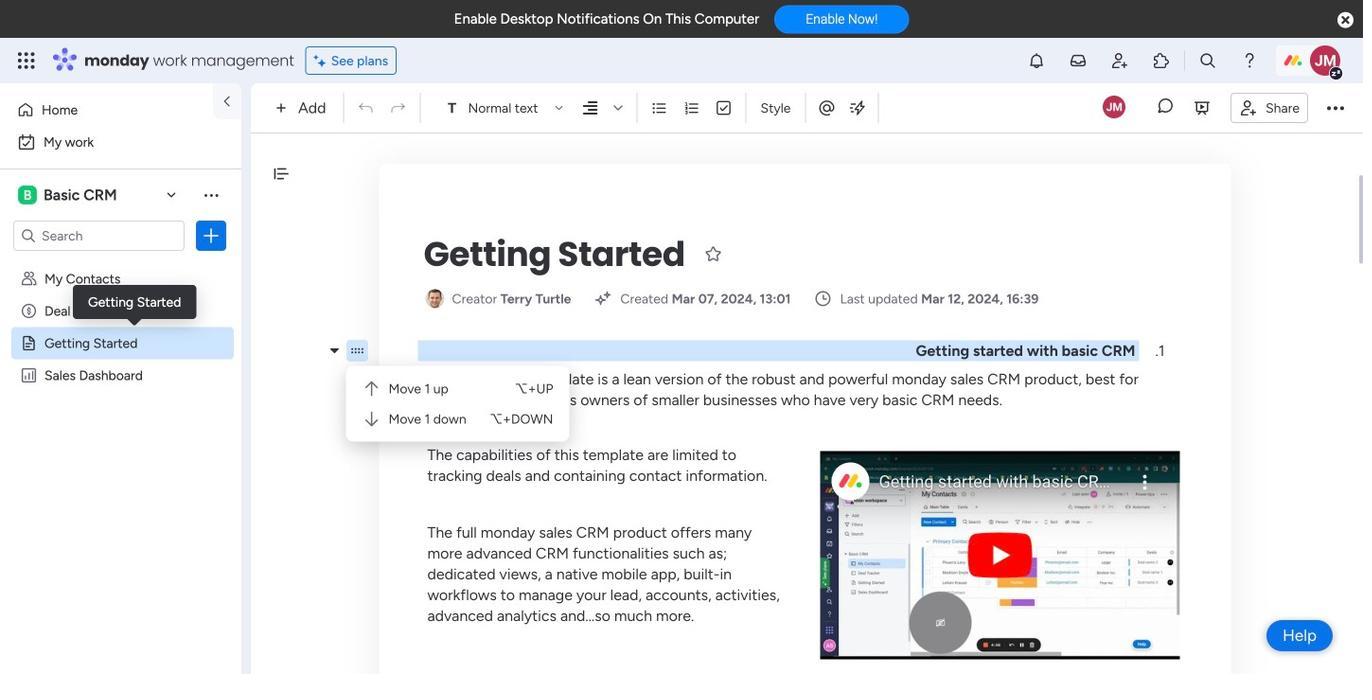 Task type: describe. For each thing, give the bounding box(es) containing it.
checklist image
[[716, 99, 733, 117]]

public board image
[[20, 334, 38, 352]]

1 vertical spatial option
[[11, 127, 230, 157]]

monday marketplace image
[[1153, 51, 1172, 70]]

workspace selection element
[[18, 184, 120, 206]]

see plans image
[[314, 50, 331, 71]]

add to favorites image
[[704, 244, 723, 263]]

2 menu item from the top
[[354, 404, 562, 434]]

add items menu menu
[[354, 374, 562, 434]]

numbered list image
[[683, 99, 700, 117]]

notifications image
[[1028, 51, 1047, 70]]

invite members image
[[1111, 51, 1130, 70]]

options image
[[202, 226, 221, 245]]

search everything image
[[1199, 51, 1218, 70]]

2 vertical spatial option
[[0, 262, 242, 266]]

0 vertical spatial option
[[11, 95, 202, 125]]

dynamic values image
[[848, 99, 867, 117]]

dapulse close image
[[1338, 11, 1354, 30]]



Task type: locate. For each thing, give the bounding box(es) containing it.
Search in workspace field
[[40, 225, 158, 247]]

menu item
[[354, 374, 562, 404], [354, 404, 562, 434]]

list box
[[0, 259, 242, 647]]

v2 ellipsis image
[[1328, 96, 1345, 120]]

bulleted list image
[[651, 99, 668, 117]]

jeremy miller image
[[1311, 45, 1341, 76]]

None field
[[419, 230, 690, 279]]

board activity image
[[1104, 95, 1126, 118]]

mention image
[[818, 98, 837, 117]]

move 1 down image
[[362, 410, 381, 429]]

menu item down move 1 up icon
[[354, 404, 562, 434]]

move 1 up image
[[362, 379, 381, 398]]

1 menu item from the top
[[354, 374, 562, 404]]

option
[[11, 95, 202, 125], [11, 127, 230, 157], [0, 262, 242, 266]]

workspace image
[[18, 185, 37, 206]]

menu image
[[350, 344, 365, 358]]

update feed image
[[1069, 51, 1088, 70]]

workspace options image
[[202, 185, 221, 204]]

public dashboard image
[[20, 367, 38, 385]]

select product image
[[17, 51, 36, 70]]

help image
[[1241, 51, 1260, 70]]

menu item up "move 1 down" icon
[[354, 374, 562, 404]]



Task type: vqa. For each thing, say whether or not it's contained in the screenshot.
$208,000 associated with $208,000
no



